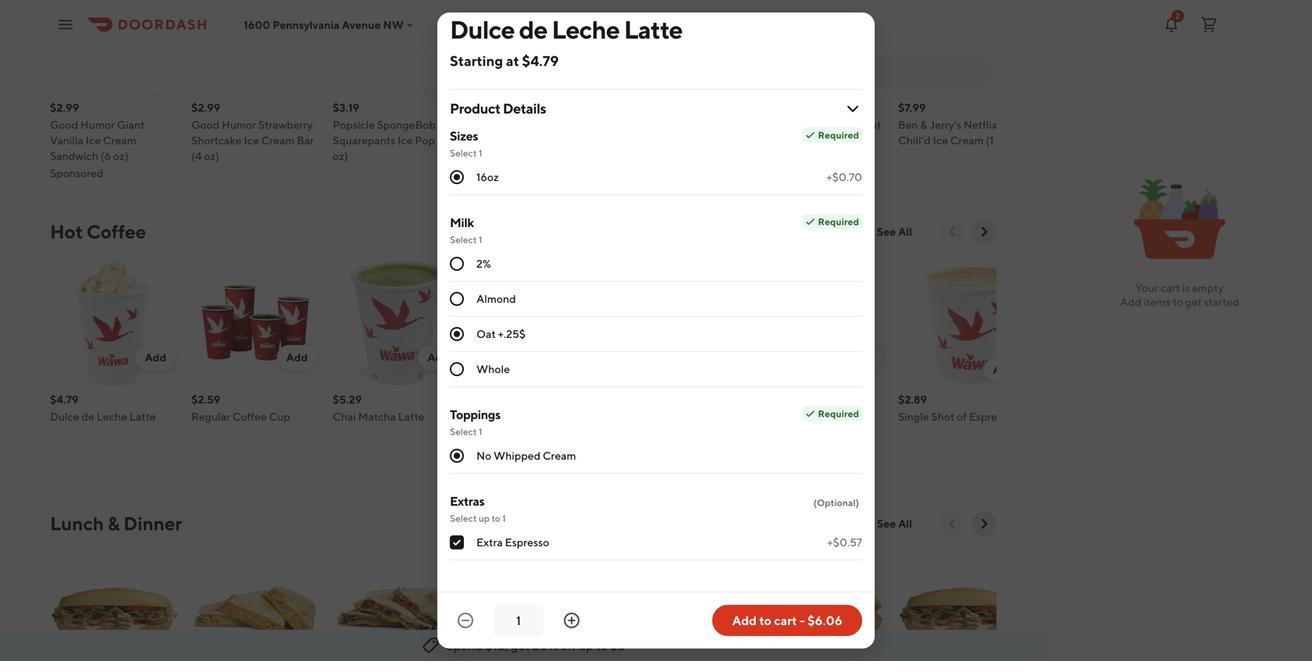Task type: vqa. For each thing, say whether or not it's contained in the screenshot.
pm 9:40
no



Task type: describe. For each thing, give the bounding box(es) containing it.
1600
[[244, 18, 270, 31]]

none checkbox inside extras group
[[450, 536, 464, 550]]

product
[[450, 100, 501, 117]]

espresso inside $2.89 single shot of espresso
[[970, 411, 1014, 424]]

popsicle
[[333, 118, 375, 131]]

add to cart - $6.06 button
[[713, 606, 863, 637]]

pennsylvania
[[273, 18, 340, 31]]

(4 inside the $2.99 good humor strawberry shortcake ice cream bar (4 oz)
[[191, 150, 202, 163]]

no
[[477, 450, 492, 463]]

cream inside the $7.99 ben & jerry's half baked ice cream (1 pt)
[[492, 134, 525, 147]]

tea
[[818, 411, 836, 424]]

-
[[800, 614, 805, 629]]

no whipped cream
[[477, 450, 577, 463]]

cup
[[269, 411, 290, 424]]

pt) for tonight
[[856, 134, 871, 147]]

pt) for half
[[538, 134, 552, 147]]

milk
[[450, 215, 474, 230]]

ice inside $7.99 ben & jerry's netflix & chill'd ice cream (1 pt)
[[934, 134, 949, 147]]

tonight
[[844, 118, 882, 131]]

open menu image
[[56, 15, 75, 34]]

lunch & dinner link
[[50, 512, 182, 537]]

ben inside ben & jerry's the tonight dough ice cream (1 pt)
[[757, 118, 777, 131]]

add for dulce de leche latte image on the left of the page
[[145, 351, 166, 364]]

2%
[[477, 258, 491, 270]]

extra espresso
[[477, 537, 550, 549]]

+.25$
[[498, 328, 526, 341]]

sizes
[[450, 129, 478, 143]]

add for the 'ben & jerry's netflix & chill'd ice cream (1 pt)' image
[[994, 72, 1015, 84]]

$2.89
[[899, 394, 928, 406]]

popsicle spongebob squarepants ice pop (4 oz) image
[[333, 0, 462, 94]]

strawberry
[[258, 118, 313, 131]]

$2.99 good humor strawberry shortcake ice cream bar (4 oz)
[[191, 101, 314, 163]]

single
[[899, 411, 930, 424]]

select for extras
[[450, 513, 477, 524]]

pt) inside $7.99 ben & jerry's netflix & chill'd ice cream (1 pt)
[[997, 134, 1011, 147]]

avenue
[[342, 18, 381, 31]]

(1 for half
[[527, 134, 535, 147]]

details
[[503, 100, 546, 117]]

cream inside '$2.99 good humor giant vanilla ice cream sandwich (6 oz) sponsored'
[[103, 134, 137, 147]]

Search Wawa search field
[[757, 63, 982, 80]]

toppings
[[450, 408, 501, 422]]

$5.29
[[333, 394, 362, 406]]

chai
[[333, 411, 356, 424]]

2
[[1176, 11, 1181, 20]]

spend $15, get 20% off up to $5
[[446, 639, 626, 654]]

1 vertical spatial get
[[511, 639, 530, 654]]

decrease quantity by 1 image
[[456, 612, 475, 631]]

$3.19
[[333, 101, 360, 114]]

sizes group
[[450, 127, 863, 195]]

off
[[561, 639, 577, 654]]

product details
[[450, 100, 546, 117]]

select for toppings
[[450, 427, 477, 438]]

half
[[540, 118, 561, 131]]

dinner
[[124, 513, 182, 535]]

to inside extras select up to 1
[[492, 513, 501, 524]]

leche inside $4.79 dulce de leche latte
[[97, 411, 127, 424]]

squarepants
[[333, 134, 396, 147]]

& right lunch
[[108, 513, 120, 535]]

increase quantity by 1 image
[[563, 612, 581, 631]]

whipped
[[494, 450, 541, 463]]

starting
[[450, 52, 503, 69]]

ice inside $3.19 popsicle spongebob squarepants ice pop (4 oz)
[[398, 134, 413, 147]]

lunch
[[50, 513, 104, 535]]

0 horizontal spatial coffee
[[87, 221, 146, 243]]

matcha inside $5.29 chai matcha latte
[[358, 411, 396, 424]]

cream inside the $2.99 good humor strawberry shortcake ice cream bar (4 oz)
[[261, 134, 295, 147]]

1 vertical spatial up
[[579, 639, 594, 654]]

1600 pennsylvania avenue nw
[[244, 18, 404, 31]]

at
[[506, 52, 520, 69]]

spongebob
[[377, 118, 436, 131]]

hot matcha tea image
[[757, 257, 886, 386]]

cream inside $7.99 ben & jerry's netflix & chill'd ice cream (1 pt)
[[951, 134, 984, 147]]

add for vanilla matcha latte image
[[711, 351, 732, 364]]

next button of carousel image for hot coffee
[[977, 224, 993, 240]]

$7.99 ben & jerry's netflix & chill'd ice cream (1 pt)
[[899, 101, 1011, 147]]

$2.59 regular coffee cup
[[191, 394, 290, 424]]

regular coffee cup image
[[191, 257, 320, 386]]

is
[[1183, 282, 1191, 295]]

ben for ben & jerry's netflix & chill'd ice cream (1 pt)
[[899, 118, 919, 131]]

$4.79 dulce de leche latte
[[50, 394, 156, 424]]

$7.99 for $7.99 ben & jerry's half baked ice cream (1 pt)
[[474, 101, 502, 114]]

$4.79 inside dulce de leche latte dialog
[[522, 52, 559, 69]]

espresso inside extras group
[[505, 537, 550, 549]]

extras group
[[450, 493, 863, 561]]

extra
[[477, 537, 503, 549]]

whole
[[477, 363, 510, 376]]

cart inside button
[[775, 614, 798, 629]]

toppings group
[[450, 406, 863, 474]]

started
[[1205, 296, 1240, 309]]

shot
[[932, 411, 955, 424]]

beef & cheese quesadilla image
[[333, 549, 462, 662]]

No Whipped Cream radio
[[450, 449, 464, 463]]

custom double meat hoagie image
[[474, 549, 603, 662]]

$15,
[[486, 639, 509, 654]]

oat
[[477, 328, 496, 341]]

see for hot coffee
[[878, 225, 897, 238]]

required for toppings
[[819, 409, 860, 420]]

see for lunch & dinner
[[878, 518, 897, 531]]

good humor strawberry shortcake ice cream bar (4 oz) image
[[191, 0, 320, 94]]

items
[[1144, 296, 1171, 309]]

2 matcha from the left
[[778, 411, 816, 424]]

sponsored
[[50, 167, 103, 180]]

dulce de leche latte dialog
[[438, 0, 875, 649]]

caramel latte
[[474, 411, 545, 424]]

$5.29 chai matcha latte
[[333, 394, 425, 424]]

Current quantity is 1 number field
[[503, 613, 535, 630]]

previous button of carousel image for hot coffee
[[946, 224, 961, 240]]

(optional)
[[814, 498, 860, 509]]

bbq chicken & cheese quesadilla image
[[616, 549, 745, 662]]

1 inside extras select up to 1
[[503, 513, 506, 524]]

$2.89 single shot of espresso
[[899, 394, 1014, 424]]

vanilla
[[50, 134, 84, 147]]

bar
[[297, 134, 314, 147]]

select for sizes
[[450, 148, 477, 159]]

2% radio
[[450, 257, 464, 271]]

milk select 1
[[450, 215, 483, 245]]

ben & jerry's netflix & chill'd ice cream (1 pt) image
[[899, 0, 1028, 94]]

+$0.57
[[828, 537, 863, 549]]

all for hot coffee
[[899, 225, 913, 238]]

notification bell image
[[1163, 15, 1182, 34]]

milk group
[[450, 214, 863, 388]]

coffee inside $2.59 regular coffee cup
[[233, 411, 267, 424]]

jerry's for ice
[[506, 118, 538, 131]]

(6
[[101, 150, 111, 163]]

2 oven roasted turkey hoagie image from the left
[[899, 549, 1028, 662]]

required for milk
[[819, 216, 860, 227]]

Almond radio
[[450, 292, 464, 306]]

empty
[[1193, 282, 1225, 295]]

extras
[[450, 494, 485, 509]]

get inside the your cart is empty add items to get started
[[1186, 296, 1203, 309]]

& up chill'd on the right top of page
[[921, 118, 928, 131]]

$2.59
[[191, 394, 220, 406]]

see all link for hot coffee
[[868, 220, 922, 245]]

nw
[[383, 18, 404, 31]]

de inside dulce de leche latte dialog
[[519, 15, 548, 44]]



Task type: locate. For each thing, give the bounding box(es) containing it.
1 up 2%
[[479, 234, 483, 245]]

cart
[[1161, 282, 1181, 295], [775, 614, 798, 629]]

3 oz) from the left
[[333, 150, 348, 163]]

$2.99 inside '$2.99 good humor giant vanilla ice cream sandwich (6 oz) sponsored'
[[50, 101, 79, 114]]

ben down product
[[474, 118, 494, 131]]

add for single shot of espresso image
[[994, 364, 1015, 377]]

2 horizontal spatial ben
[[899, 118, 919, 131]]

$7.99 up chill'd on the right top of page
[[899, 101, 926, 114]]

1 (1 from the left
[[527, 134, 535, 147]]

select
[[450, 148, 477, 159], [450, 234, 477, 245], [450, 427, 477, 438], [450, 513, 477, 524]]

none radio inside sizes group
[[450, 170, 464, 184]]

0 horizontal spatial pt)
[[538, 134, 552, 147]]

see all link for lunch & dinner
[[868, 512, 922, 537]]

1 all from the top
[[899, 225, 913, 238]]

(1 down details
[[527, 134, 535, 147]]

0 vertical spatial dulce
[[450, 15, 515, 44]]

select down extras at the left
[[450, 513, 477, 524]]

up
[[479, 513, 490, 524], [579, 639, 594, 654]]

ben up chill'd on the right top of page
[[899, 118, 919, 131]]

&
[[497, 118, 504, 131], [779, 118, 786, 131], [921, 118, 928, 131], [1000, 118, 1007, 131], [108, 513, 120, 535]]

humor
[[80, 118, 115, 131], [222, 118, 256, 131]]

1 vertical spatial de
[[82, 411, 94, 424]]

select inside sizes select 1
[[450, 148, 477, 159]]

(1 down netflix
[[987, 134, 994, 147]]

2 ice from the left
[[244, 134, 259, 147]]

1 horizontal spatial humor
[[222, 118, 256, 131]]

$7.99 left details
[[474, 101, 502, 114]]

Whole radio
[[450, 363, 464, 377]]

hot matcha tea
[[757, 411, 836, 424]]

your cart is empty add items to get started
[[1121, 282, 1240, 309]]

0 horizontal spatial cart
[[775, 614, 798, 629]]

1 vertical spatial all
[[899, 518, 913, 531]]

toppings select 1
[[450, 408, 501, 438]]

(4 right pop
[[437, 134, 448, 147]]

get down is
[[1186, 296, 1203, 309]]

16oz
[[477, 171, 499, 184]]

0 vertical spatial leche
[[552, 15, 620, 44]]

good
[[50, 118, 78, 131], [191, 118, 220, 131]]

of
[[957, 411, 967, 424]]

0 horizontal spatial oven roasted turkey hoagie image
[[50, 549, 179, 662]]

ben & jerry's the tonight dough ice cream (1 pt)
[[757, 118, 882, 147]]

see all for lunch & dinner
[[878, 518, 913, 531]]

hot for hot matcha tea
[[757, 411, 776, 424]]

1 inside toppings select 1
[[479, 427, 483, 438]]

select down toppings
[[450, 427, 477, 438]]

1 oz) from the left
[[113, 150, 129, 163]]

0 horizontal spatial up
[[479, 513, 490, 524]]

your
[[1136, 282, 1159, 295]]

2 see all link from the top
[[868, 512, 922, 537]]

required inside sizes group
[[819, 130, 860, 141]]

1 see all from the top
[[878, 225, 913, 238]]

1 ice from the left
[[86, 134, 101, 147]]

$7.99 ben & jerry's half baked ice cream (1 pt)
[[474, 101, 595, 147]]

1 oven roasted turkey hoagie image from the left
[[50, 549, 179, 662]]

cream down netflix
[[951, 134, 984, 147]]

good inside '$2.99 good humor giant vanilla ice cream sandwich (6 oz) sponsored'
[[50, 118, 78, 131]]

spend
[[446, 639, 483, 654]]

2 horizontal spatial (1
[[987, 134, 994, 147]]

ben up the dough
[[757, 118, 777, 131]]

3 ben from the left
[[899, 118, 919, 131]]

2 see all from the top
[[878, 518, 913, 531]]

jerry's for chill'd
[[930, 118, 962, 131]]

0 horizontal spatial ben
[[474, 118, 494, 131]]

add inside add to cart - $6.06 button
[[733, 614, 757, 629]]

hot
[[50, 221, 83, 243], [757, 411, 776, 424]]

1 horizontal spatial coffee
[[233, 411, 267, 424]]

ben
[[474, 118, 494, 131], [757, 118, 777, 131], [899, 118, 919, 131]]

matcha left tea on the bottom
[[778, 411, 816, 424]]

cream inside ben & jerry's the tonight dough ice cream (1 pt)
[[811, 134, 844, 147]]

2 $2.99 from the left
[[191, 101, 221, 114]]

select inside toppings select 1
[[450, 427, 477, 438]]

3 select from the top
[[450, 427, 477, 438]]

cream down strawberry
[[261, 134, 295, 147]]

matcha
[[358, 411, 396, 424], [778, 411, 816, 424]]

$7.99 inside the $7.99 ben & jerry's half baked ice cream (1 pt)
[[474, 101, 502, 114]]

1 horizontal spatial get
[[1186, 296, 1203, 309]]

pt) inside the $7.99 ben & jerry's half baked ice cream (1 pt)
[[538, 134, 552, 147]]

ben inside the $7.99 ben & jerry's half baked ice cream (1 pt)
[[474, 118, 494, 131]]

0 horizontal spatial matcha
[[358, 411, 396, 424]]

0 horizontal spatial humor
[[80, 118, 115, 131]]

1 horizontal spatial (4
[[437, 134, 448, 147]]

1 horizontal spatial $7.99
[[899, 101, 926, 114]]

hot coffee
[[50, 221, 146, 243]]

sizes select 1
[[450, 129, 483, 159]]

1 vertical spatial next button of carousel image
[[977, 517, 993, 532]]

$4.79 inside $4.79 dulce de leche latte
[[50, 394, 79, 406]]

to left -
[[760, 614, 772, 629]]

None checkbox
[[450, 536, 464, 550]]

up right off
[[579, 639, 594, 654]]

coffee left cup
[[233, 411, 267, 424]]

1 select from the top
[[450, 148, 477, 159]]

4 ice from the left
[[474, 134, 490, 147]]

1 horizontal spatial up
[[579, 639, 594, 654]]

select down milk
[[450, 234, 477, 245]]

caramel
[[474, 411, 516, 424]]

1 up extra espresso
[[503, 513, 506, 524]]

6 ice from the left
[[934, 134, 949, 147]]

jerry's
[[506, 118, 538, 131], [789, 118, 821, 131], [930, 118, 962, 131]]

up inside extras select up to 1
[[479, 513, 490, 524]]

to left $5 in the bottom of the page
[[596, 639, 608, 654]]

& up the dough
[[779, 118, 786, 131]]

$4.79
[[522, 52, 559, 69], [50, 394, 79, 406]]

caramel latte image
[[474, 257, 603, 386]]

hot for hot coffee
[[50, 221, 83, 243]]

add for hot matcha tea image
[[852, 351, 874, 364]]

select inside extras select up to 1
[[450, 513, 477, 524]]

good for shortcake
[[191, 118, 220, 131]]

2 jerry's from the left
[[789, 118, 821, 131]]

hot coffee link
[[50, 220, 146, 245]]

(1 inside $7.99 ben & jerry's netflix & chill'd ice cream (1 pt)
[[987, 134, 994, 147]]

$7.99 for $7.99 ben & jerry's netflix & chill'd ice cream (1 pt)
[[899, 101, 926, 114]]

1 horizontal spatial (1
[[846, 134, 854, 147]]

1 for toppings
[[479, 427, 483, 438]]

add for popsicle spongebob squarepants ice pop (4 oz) image
[[428, 72, 449, 84]]

1 jerry's from the left
[[506, 118, 538, 131]]

1 required from the top
[[819, 130, 860, 141]]

jerry's inside ben & jerry's the tonight dough ice cream (1 pt)
[[789, 118, 821, 131]]

cream down the
[[811, 134, 844, 147]]

espresso right of
[[970, 411, 1014, 424]]

0 horizontal spatial oz)
[[113, 150, 129, 163]]

baked
[[563, 118, 595, 131]]

select inside milk select 1
[[450, 234, 477, 245]]

2 horizontal spatial jerry's
[[930, 118, 962, 131]]

0 horizontal spatial hot
[[50, 221, 83, 243]]

coffee down sponsored
[[87, 221, 146, 243]]

good up "vanilla"
[[50, 118, 78, 131]]

$2.99 up "vanilla"
[[50, 101, 79, 114]]

0 vertical spatial see
[[878, 225, 897, 238]]

all for lunch & dinner
[[899, 518, 913, 531]]

1 previous button of carousel image from the top
[[946, 224, 961, 240]]

pt) down tonight
[[856, 134, 871, 147]]

2 previous button of carousel image from the top
[[946, 517, 961, 532]]

de inside $4.79 dulce de leche latte
[[82, 411, 94, 424]]

2 good from the left
[[191, 118, 220, 131]]

oz) for (4
[[204, 150, 219, 163]]

2 pt) from the left
[[856, 134, 871, 147]]

3 (1 from the left
[[987, 134, 994, 147]]

latte inside $4.79 dulce de leche latte
[[130, 411, 156, 424]]

2 see from the top
[[878, 518, 897, 531]]

1 $7.99 from the left
[[474, 101, 502, 114]]

1600 pennsylvania avenue nw button
[[244, 18, 416, 31]]

1 vertical spatial previous button of carousel image
[[946, 517, 961, 532]]

0 vertical spatial next button of carousel image
[[977, 224, 993, 240]]

1 vertical spatial dulce
[[50, 411, 79, 424]]

to inside button
[[760, 614, 772, 629]]

1 vertical spatial hot
[[757, 411, 776, 424]]

pt)
[[538, 134, 552, 147], [856, 134, 871, 147], [997, 134, 1011, 147]]

1 next button of carousel image from the top
[[977, 224, 993, 240]]

see all for hot coffee
[[878, 225, 913, 238]]

all
[[899, 225, 913, 238], [899, 518, 913, 531]]

humor inside '$2.99 good humor giant vanilla ice cream sandwich (6 oz) sponsored'
[[80, 118, 115, 131]]

0 horizontal spatial $4.79
[[50, 394, 79, 406]]

next button of carousel image for lunch & dinner
[[977, 517, 993, 532]]

jerry's down details
[[506, 118, 538, 131]]

$2.99 for $2.99 good humor strawberry shortcake ice cream bar (4 oz)
[[191, 101, 221, 114]]

2 (1 from the left
[[846, 134, 854, 147]]

1 for sizes
[[479, 148, 483, 159]]

vanilla matcha latte image
[[616, 257, 745, 386]]

add
[[428, 72, 449, 84], [994, 72, 1015, 84], [1121, 296, 1142, 309], [145, 351, 166, 364], [286, 351, 308, 364], [428, 351, 449, 364], [569, 351, 591, 364], [711, 351, 732, 364], [852, 351, 874, 364], [994, 364, 1015, 377], [733, 614, 757, 629], [428, 644, 449, 656], [569, 644, 591, 656], [711, 644, 732, 656], [852, 644, 874, 656]]

ice right the dough
[[793, 134, 809, 147]]

1 horizontal spatial ben
[[757, 118, 777, 131]]

required inside the milk group
[[819, 216, 860, 227]]

2 ben from the left
[[757, 118, 777, 131]]

add for the 'regular coffee cup' image
[[286, 351, 308, 364]]

0 vertical spatial cart
[[1161, 282, 1181, 295]]

ice down spongebob
[[398, 134, 413, 147]]

humor for vanilla
[[80, 118, 115, 131]]

to
[[1174, 296, 1184, 309], [492, 513, 501, 524], [760, 614, 772, 629], [596, 639, 608, 654]]

2 required from the top
[[819, 216, 860, 227]]

1 horizontal spatial pt)
[[856, 134, 871, 147]]

buffalo chicken cheesesteak hoagie image
[[757, 549, 886, 662]]

extras select up to 1
[[450, 494, 506, 524]]

starting at $4.79
[[450, 52, 559, 69]]

1 horizontal spatial dulce
[[450, 15, 515, 44]]

1 ben from the left
[[474, 118, 494, 131]]

oz) inside '$2.99 good humor giant vanilla ice cream sandwich (6 oz) sponsored'
[[113, 150, 129, 163]]

3 required from the top
[[819, 409, 860, 420]]

latte
[[624, 15, 683, 44], [130, 411, 156, 424], [398, 411, 425, 424], [519, 411, 545, 424]]

sandwich
[[50, 150, 98, 163]]

ben & jerry's half baked ice cream (1 pt) image
[[474, 0, 603, 94]]

pt) down netflix
[[997, 134, 1011, 147]]

0 items, open order cart image
[[1200, 15, 1219, 34]]

0 horizontal spatial (1
[[527, 134, 535, 147]]

good up shortcake
[[191, 118, 220, 131]]

(1 inside the $7.99 ben & jerry's half baked ice cream (1 pt)
[[527, 134, 535, 147]]

add for chai matcha latte image
[[428, 351, 449, 364]]

0 horizontal spatial $2.99
[[50, 101, 79, 114]]

0 horizontal spatial good
[[50, 118, 78, 131]]

$2.99
[[50, 101, 79, 114], [191, 101, 221, 114]]

1 vertical spatial required
[[819, 216, 860, 227]]

shortcake
[[191, 134, 242, 147]]

humor for shortcake
[[222, 118, 256, 131]]

oz) inside the $2.99 good humor strawberry shortcake ice cream bar (4 oz)
[[204, 150, 219, 163]]

jerry's inside $7.99 ben & jerry's netflix & chill'd ice cream (1 pt)
[[930, 118, 962, 131]]

1 for milk
[[479, 234, 483, 245]]

0 vertical spatial see all
[[878, 225, 913, 238]]

0 vertical spatial $4.79
[[522, 52, 559, 69]]

see
[[878, 225, 897, 238], [878, 518, 897, 531]]

add button
[[418, 66, 459, 91], [418, 66, 459, 91], [984, 66, 1025, 91], [984, 66, 1025, 91], [136, 345, 176, 370], [136, 345, 176, 370], [277, 345, 317, 370], [277, 345, 317, 370], [418, 345, 459, 370], [418, 345, 459, 370], [560, 345, 600, 370], [560, 345, 600, 370], [701, 345, 742, 370], [701, 345, 742, 370], [843, 345, 883, 370], [843, 345, 883, 370], [984, 358, 1025, 383], [984, 358, 1025, 383], [418, 638, 459, 662], [418, 638, 459, 662], [560, 638, 600, 662], [560, 638, 600, 662], [701, 638, 742, 662], [701, 638, 742, 662], [843, 638, 883, 662], [843, 638, 883, 662]]

oz) inside $3.19 popsicle spongebob squarepants ice pop (4 oz)
[[333, 150, 348, 163]]

3 ice from the left
[[398, 134, 413, 147]]

1 vertical spatial (4
[[191, 150, 202, 163]]

jerry's up chill'd on the right top of page
[[930, 118, 962, 131]]

0 vertical spatial (4
[[437, 134, 448, 147]]

de
[[519, 15, 548, 44], [82, 411, 94, 424]]

0 horizontal spatial (4
[[191, 150, 202, 163]]

$7.99 inside $7.99 ben & jerry's netflix & chill'd ice cream (1 pt)
[[899, 101, 926, 114]]

to up extra
[[492, 513, 501, 524]]

0 vertical spatial de
[[519, 15, 548, 44]]

regular
[[191, 411, 230, 424]]

ice inside the $2.99 good humor strawberry shortcake ice cream bar (4 oz)
[[244, 134, 259, 147]]

1 vertical spatial cart
[[775, 614, 798, 629]]

humor up (6
[[80, 118, 115, 131]]

previous button of carousel image for lunch & dinner
[[946, 517, 961, 532]]

get right $15,
[[511, 639, 530, 654]]

coffee
[[87, 221, 146, 243], [233, 411, 267, 424]]

add inside the your cart is empty add items to get started
[[1121, 296, 1142, 309]]

1 horizontal spatial $2.99
[[191, 101, 221, 114]]

4 select from the top
[[450, 513, 477, 524]]

1 horizontal spatial oven roasted turkey hoagie image
[[899, 549, 1028, 662]]

cream down 'product details'
[[492, 134, 525, 147]]

0 horizontal spatial get
[[511, 639, 530, 654]]

$7.99
[[474, 101, 502, 114], [899, 101, 926, 114]]

ice inside ben & jerry's the tonight dough ice cream (1 pt)
[[793, 134, 809, 147]]

$3.19 popsicle spongebob squarepants ice pop (4 oz)
[[333, 101, 448, 163]]

buffalo chicken & cheese quesadilla image
[[191, 549, 320, 662]]

$5
[[611, 639, 626, 654]]

oven roasted turkey hoagie image
[[50, 549, 179, 662], [899, 549, 1028, 662]]

$2.99 up shortcake
[[191, 101, 221, 114]]

(1
[[527, 134, 535, 147], [846, 134, 854, 147], [987, 134, 994, 147]]

latte inside dialog
[[624, 15, 683, 44]]

3 pt) from the left
[[997, 134, 1011, 147]]

next button of carousel image
[[977, 224, 993, 240], [977, 517, 993, 532]]

select for milk
[[450, 234, 477, 245]]

& inside the $7.99 ben & jerry's half baked ice cream (1 pt)
[[497, 118, 504, 131]]

required left single
[[819, 409, 860, 420]]

1 matcha from the left
[[358, 411, 396, 424]]

chill'd
[[899, 134, 931, 147]]

ice inside the $7.99 ben & jerry's half baked ice cream (1 pt)
[[474, 134, 490, 147]]

add for caramel latte image on the left of page
[[569, 351, 591, 364]]

0 horizontal spatial $7.99
[[474, 101, 502, 114]]

1 vertical spatial see all
[[878, 518, 913, 531]]

hot inside hot coffee link
[[50, 221, 83, 243]]

0 horizontal spatial leche
[[97, 411, 127, 424]]

cart left -
[[775, 614, 798, 629]]

0 horizontal spatial jerry's
[[506, 118, 538, 131]]

ice down product
[[474, 134, 490, 147]]

$6.06
[[808, 614, 843, 629]]

latte inside $5.29 chai matcha latte
[[398, 411, 425, 424]]

select down sizes
[[450, 148, 477, 159]]

2 all from the top
[[899, 518, 913, 531]]

1 horizontal spatial matcha
[[778, 411, 816, 424]]

ben & jerry's the tonight dough ice cream (1 pt) image
[[757, 0, 886, 94]]

0 vertical spatial coffee
[[87, 221, 146, 243]]

Oat +.25$ radio
[[450, 327, 464, 342]]

1 vertical spatial see
[[878, 518, 897, 531]]

ice up (6
[[86, 134, 101, 147]]

cream right the whipped
[[543, 450, 577, 463]]

good humor giant vanilla ice cream sandwich (6 oz) image
[[50, 0, 179, 94]]

1 vertical spatial coffee
[[233, 411, 267, 424]]

netflix
[[964, 118, 998, 131]]

hot left tea on the bottom
[[757, 411, 776, 424]]

$2.99 good humor giant vanilla ice cream sandwich (6 oz) sponsored
[[50, 101, 145, 180]]

1 horizontal spatial jerry's
[[789, 118, 821, 131]]

ben inside $7.99 ben & jerry's netflix & chill'd ice cream (1 pt)
[[899, 118, 919, 131]]

hot down sponsored
[[50, 221, 83, 243]]

pop
[[415, 134, 435, 147]]

& down 'product details'
[[497, 118, 504, 131]]

0 horizontal spatial de
[[82, 411, 94, 424]]

1 vertical spatial espresso
[[505, 537, 550, 549]]

0 vertical spatial get
[[1186, 296, 1203, 309]]

1 good from the left
[[50, 118, 78, 131]]

(1 for tonight
[[846, 134, 854, 147]]

dulce de leche latte image
[[50, 257, 179, 386]]

1 down toppings
[[479, 427, 483, 438]]

1 $2.99 from the left
[[50, 101, 79, 114]]

1 vertical spatial $4.79
[[50, 394, 79, 406]]

1 horizontal spatial espresso
[[970, 411, 1014, 424]]

get
[[1186, 296, 1203, 309], [511, 639, 530, 654]]

2 horizontal spatial oz)
[[333, 150, 348, 163]]

dulce inside $4.79 dulce de leche latte
[[50, 411, 79, 424]]

ben for ben & jerry's half baked ice cream (1 pt)
[[474, 118, 494, 131]]

to down is
[[1174, 296, 1184, 309]]

cream inside toppings group
[[543, 450, 577, 463]]

almond
[[477, 293, 516, 306]]

(1 down tonight
[[846, 134, 854, 147]]

0 horizontal spatial dulce
[[50, 411, 79, 424]]

2 humor from the left
[[222, 118, 256, 131]]

good inside the $2.99 good humor strawberry shortcake ice cream bar (4 oz)
[[191, 118, 220, 131]]

+$0.70
[[827, 171, 863, 184]]

add for bbq chicken & cheese quesadilla image
[[711, 644, 732, 656]]

$2.99 inside the $2.99 good humor strawberry shortcake ice cream bar (4 oz)
[[191, 101, 221, 114]]

0 vertical spatial required
[[819, 130, 860, 141]]

2 vertical spatial required
[[819, 409, 860, 420]]

5 ice from the left
[[793, 134, 809, 147]]

cart inside the your cart is empty add items to get started
[[1161, 282, 1181, 295]]

0 vertical spatial up
[[479, 513, 490, 524]]

cream
[[103, 134, 137, 147], [261, 134, 295, 147], [492, 134, 525, 147], [811, 134, 844, 147], [951, 134, 984, 147], [543, 450, 577, 463]]

leche inside dialog
[[552, 15, 620, 44]]

0 vertical spatial hot
[[50, 221, 83, 243]]

1 horizontal spatial $4.79
[[522, 52, 559, 69]]

1 horizontal spatial cart
[[1161, 282, 1181, 295]]

2 select from the top
[[450, 234, 477, 245]]

chai matcha latte image
[[333, 257, 462, 386]]

oat +.25$
[[477, 328, 526, 341]]

2 horizontal spatial pt)
[[997, 134, 1011, 147]]

dulce inside dulce de leche latte dialog
[[450, 15, 515, 44]]

1 horizontal spatial oz)
[[204, 150, 219, 163]]

ice right shortcake
[[244, 134, 259, 147]]

jerry's left the
[[789, 118, 821, 131]]

required for sizes
[[819, 130, 860, 141]]

(4 down shortcake
[[191, 150, 202, 163]]

espresso right extra
[[505, 537, 550, 549]]

pt) down half
[[538, 134, 552, 147]]

20%
[[533, 639, 558, 654]]

(4 inside $3.19 popsicle spongebob squarepants ice pop (4 oz)
[[437, 134, 448, 147]]

pt) inside ben & jerry's the tonight dough ice cream (1 pt)
[[856, 134, 871, 147]]

add for custom double meat hoagie image
[[569, 644, 591, 656]]

0 vertical spatial espresso
[[970, 411, 1014, 424]]

(1 inside ben & jerry's the tonight dough ice cream (1 pt)
[[846, 134, 854, 147]]

ice right chill'd on the right top of page
[[934, 134, 949, 147]]

dulce de leche latte
[[450, 15, 683, 44]]

1 horizontal spatial de
[[519, 15, 548, 44]]

$2.99 for $2.99 good humor giant vanilla ice cream sandwich (6 oz) sponsored
[[50, 101, 79, 114]]

2 next button of carousel image from the top
[[977, 517, 993, 532]]

1 pt) from the left
[[538, 134, 552, 147]]

0 vertical spatial previous button of carousel image
[[946, 224, 961, 240]]

1 vertical spatial see all link
[[868, 512, 922, 537]]

1 up 16oz
[[479, 148, 483, 159]]

oz) for (6
[[113, 150, 129, 163]]

0 horizontal spatial espresso
[[505, 537, 550, 549]]

1 see all link from the top
[[868, 220, 922, 245]]

& right netflix
[[1000, 118, 1007, 131]]

humor inside the $2.99 good humor strawberry shortcake ice cream bar (4 oz)
[[222, 118, 256, 131]]

previous button of carousel image
[[946, 224, 961, 240], [946, 517, 961, 532]]

humor up shortcake
[[222, 118, 256, 131]]

product details button
[[450, 90, 863, 127]]

1
[[479, 148, 483, 159], [479, 234, 483, 245], [479, 427, 483, 438], [503, 513, 506, 524]]

1 vertical spatial leche
[[97, 411, 127, 424]]

ice
[[86, 134, 101, 147], [244, 134, 259, 147], [398, 134, 413, 147], [474, 134, 490, 147], [793, 134, 809, 147], [934, 134, 949, 147]]

see all link
[[868, 220, 922, 245], [868, 512, 922, 537]]

required
[[819, 130, 860, 141], [819, 216, 860, 227], [819, 409, 860, 420]]

cream down giant
[[103, 134, 137, 147]]

1 humor from the left
[[80, 118, 115, 131]]

up down extras at the left
[[479, 513, 490, 524]]

dulce
[[450, 15, 515, 44], [50, 411, 79, 424]]

twix ice cream bars (3.13 oz) image
[[616, 0, 745, 94]]

1 horizontal spatial leche
[[552, 15, 620, 44]]

the
[[823, 118, 842, 131]]

& inside ben & jerry's the tonight dough ice cream (1 pt)
[[779, 118, 786, 131]]

1 horizontal spatial good
[[191, 118, 220, 131]]

lunch & dinner
[[50, 513, 182, 535]]

required down +$0.70
[[819, 216, 860, 227]]

ice inside '$2.99 good humor giant vanilla ice cream sandwich (6 oz) sponsored'
[[86, 134, 101, 147]]

single shot of espresso image
[[899, 257, 1028, 386]]

None radio
[[450, 170, 464, 184]]

3 jerry's from the left
[[930, 118, 962, 131]]

oz) down shortcake
[[204, 150, 219, 163]]

dough
[[757, 134, 791, 147]]

1 see from the top
[[878, 225, 897, 238]]

good for vanilla
[[50, 118, 78, 131]]

add for buffalo chicken cheesesteak hoagie image
[[852, 644, 874, 656]]

giant
[[117, 118, 145, 131]]

1 horizontal spatial hot
[[757, 411, 776, 424]]

0 vertical spatial all
[[899, 225, 913, 238]]

espresso
[[970, 411, 1014, 424], [505, 537, 550, 549]]

matcha right chai
[[358, 411, 396, 424]]

required inside toppings group
[[819, 409, 860, 420]]

cart left is
[[1161, 282, 1181, 295]]

required up +$0.70
[[819, 130, 860, 141]]

1 inside milk select 1
[[479, 234, 483, 245]]

jerry's inside the $7.99 ben & jerry's half baked ice cream (1 pt)
[[506, 118, 538, 131]]

to inside the your cart is empty add items to get started
[[1174, 296, 1184, 309]]

0 vertical spatial see all link
[[868, 220, 922, 245]]

1 inside sizes select 1
[[479, 148, 483, 159]]

2 $7.99 from the left
[[899, 101, 926, 114]]

oz) right (6
[[113, 150, 129, 163]]

2 oz) from the left
[[204, 150, 219, 163]]

add for beef & cheese quesadilla image
[[428, 644, 449, 656]]

oz) down squarepants on the left of page
[[333, 150, 348, 163]]



